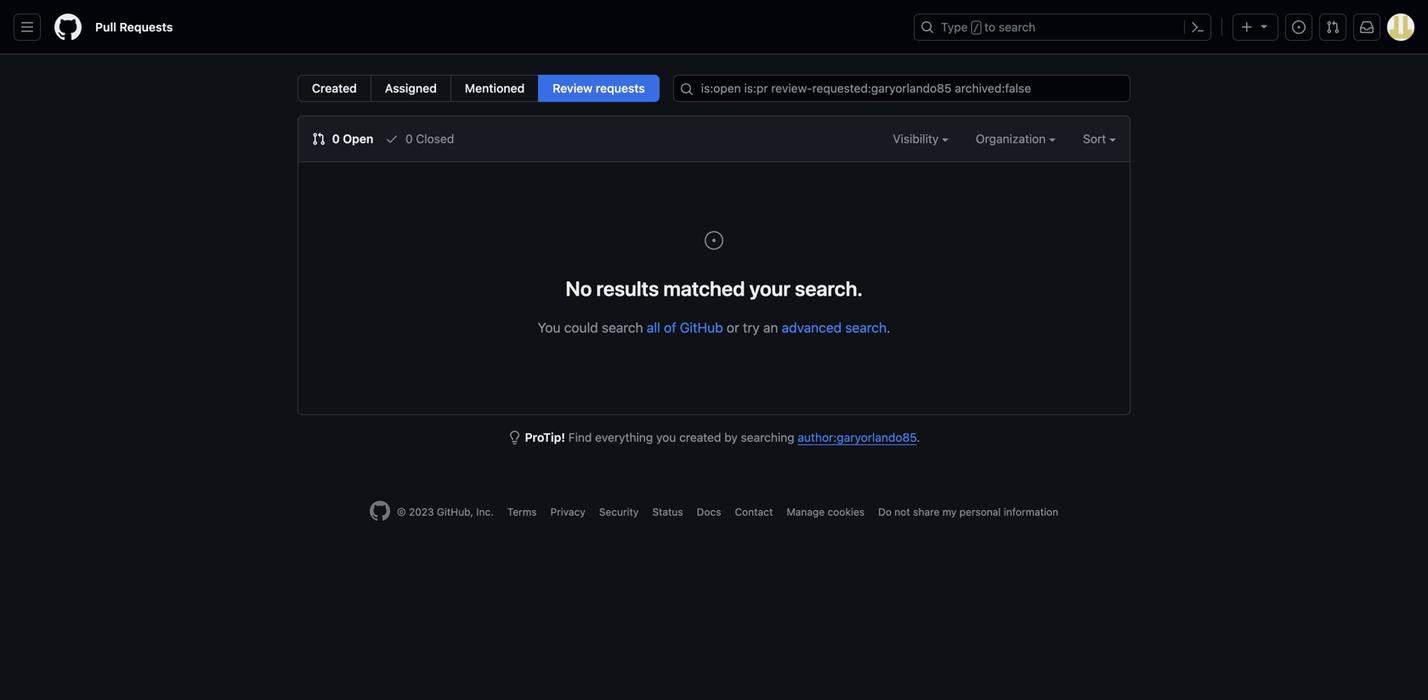 Task type: locate. For each thing, give the bounding box(es) containing it.
0 left 'open'
[[332, 132, 340, 146]]

try
[[743, 320, 760, 336]]

0 vertical spatial issue opened image
[[1293, 20, 1306, 34]]

closed
[[416, 132, 454, 146]]

. right 'advanced'
[[887, 320, 891, 336]]

do not share my personal information
[[879, 507, 1059, 518]]

Issues search field
[[673, 75, 1131, 102]]

search left all
[[602, 320, 644, 336]]

all of github link
[[647, 320, 724, 336]]

contact
[[735, 507, 773, 518]]

0 inside '0 closed' link
[[406, 132, 413, 146]]

mentioned
[[465, 81, 525, 95]]

type
[[942, 20, 968, 34]]

git pull request image
[[1327, 20, 1340, 34], [312, 132, 326, 146]]

review requests
[[553, 81, 645, 95]]

0 right check icon
[[406, 132, 413, 146]]

type / to search
[[942, 20, 1036, 34]]

created
[[680, 431, 722, 445]]

.
[[887, 320, 891, 336], [917, 431, 921, 445]]

0 open
[[329, 132, 374, 146]]

light bulb image
[[508, 431, 522, 445]]

0 horizontal spatial issue opened image
[[704, 231, 725, 251]]

0 for closed
[[406, 132, 413, 146]]

everything
[[595, 431, 653, 445]]

0 horizontal spatial 0
[[332, 132, 340, 146]]

search right to
[[999, 20, 1036, 34]]

0 inside 0 open link
[[332, 132, 340, 146]]

issue opened image
[[1293, 20, 1306, 34], [704, 231, 725, 251]]

2 0 from the left
[[406, 132, 413, 146]]

protip! find everything you created by searching author:garyorlando85 .
[[525, 431, 921, 445]]

could
[[564, 320, 599, 336]]

github,
[[437, 507, 474, 518]]

you
[[657, 431, 677, 445]]

your
[[750, 277, 791, 301]]

1 horizontal spatial search
[[846, 320, 887, 336]]

0
[[332, 132, 340, 146], [406, 132, 413, 146]]

1 vertical spatial git pull request image
[[312, 132, 326, 146]]

©
[[397, 507, 406, 518]]

status link
[[653, 507, 684, 518]]

1 horizontal spatial git pull request image
[[1327, 20, 1340, 34]]

issue opened image right triangle down image
[[1293, 20, 1306, 34]]

you could search all of github or try an advanced search .
[[538, 320, 891, 336]]

by
[[725, 431, 738, 445]]

an
[[764, 320, 779, 336]]

search
[[999, 20, 1036, 34], [602, 320, 644, 336], [846, 320, 887, 336]]

my
[[943, 507, 957, 518]]

1 0 from the left
[[332, 132, 340, 146]]

0 horizontal spatial git pull request image
[[312, 132, 326, 146]]

1 vertical spatial .
[[917, 431, 921, 445]]

author:garyorlando85 link
[[798, 431, 917, 445]]

0 open link
[[312, 130, 374, 148]]

do
[[879, 507, 892, 518]]

no results matched your search.
[[566, 277, 863, 301]]

organization
[[976, 132, 1050, 146]]

security link
[[599, 507, 639, 518]]

share
[[914, 507, 940, 518]]

visibility button
[[893, 130, 949, 148]]

0 closed
[[402, 132, 454, 146]]

. up share
[[917, 431, 921, 445]]

advanced
[[782, 320, 842, 336]]

0 for open
[[332, 132, 340, 146]]

git pull request image left notifications icon
[[1327, 20, 1340, 34]]

git pull request image left 0 open
[[312, 132, 326, 146]]

0 horizontal spatial .
[[887, 320, 891, 336]]

advanced search link
[[782, 320, 887, 336]]

matched
[[664, 277, 745, 301]]

© 2023 github, inc.
[[397, 507, 494, 518]]

docs link
[[697, 507, 722, 518]]

review requests link
[[539, 75, 660, 102]]

of
[[664, 320, 677, 336]]

assigned link
[[371, 75, 452, 102]]

search down search.
[[846, 320, 887, 336]]

issue opened image up no results matched your search.
[[704, 231, 725, 251]]

mentioned link
[[451, 75, 539, 102]]

open
[[343, 132, 374, 146]]

personal
[[960, 507, 1002, 518]]

1 horizontal spatial 0
[[406, 132, 413, 146]]

0 vertical spatial git pull request image
[[1327, 20, 1340, 34]]

visibility
[[893, 132, 942, 146]]

1 horizontal spatial issue opened image
[[1293, 20, 1306, 34]]

terms link
[[508, 507, 537, 518]]



Task type: vqa. For each thing, say whether or not it's contained in the screenshot.
Terms
yes



Task type: describe. For each thing, give the bounding box(es) containing it.
search image
[[680, 83, 694, 96]]

or
[[727, 320, 740, 336]]

docs
[[697, 507, 722, 518]]

no
[[566, 277, 592, 301]]

0 closed link
[[385, 130, 454, 148]]

triangle down image
[[1258, 19, 1272, 33]]

1 vertical spatial issue opened image
[[704, 231, 725, 251]]

sort button
[[1084, 130, 1117, 148]]

searching
[[741, 431, 795, 445]]

inc.
[[477, 507, 494, 518]]

sort
[[1084, 132, 1107, 146]]

find
[[569, 431, 592, 445]]

requests
[[596, 81, 645, 95]]

pull requests element
[[298, 75, 660, 102]]

you
[[538, 320, 561, 336]]

information
[[1004, 507, 1059, 518]]

0 vertical spatial .
[[887, 320, 891, 336]]

Search all issues text field
[[673, 75, 1131, 102]]

privacy
[[551, 507, 586, 518]]

terms
[[508, 507, 537, 518]]

assigned
[[385, 81, 437, 95]]

cookies
[[828, 507, 865, 518]]

organization button
[[976, 130, 1056, 148]]

manage cookies button
[[787, 505, 865, 520]]

requests
[[120, 20, 173, 34]]

1 horizontal spatial .
[[917, 431, 921, 445]]

plus image
[[1241, 20, 1255, 34]]

review
[[553, 81, 593, 95]]

all
[[647, 320, 661, 336]]

2023
[[409, 507, 434, 518]]

search.
[[795, 277, 863, 301]]

homepage image
[[54, 14, 82, 41]]

not
[[895, 507, 911, 518]]

security
[[599, 507, 639, 518]]

homepage image
[[370, 501, 390, 522]]

created
[[312, 81, 357, 95]]

privacy link
[[551, 507, 586, 518]]

results
[[597, 277, 659, 301]]

manage cookies
[[787, 507, 865, 518]]

0 horizontal spatial search
[[602, 320, 644, 336]]

git pull request image inside 0 open link
[[312, 132, 326, 146]]

status
[[653, 507, 684, 518]]

author:garyorlando85
[[798, 431, 917, 445]]

notifications image
[[1361, 20, 1375, 34]]

to
[[985, 20, 996, 34]]

created link
[[298, 75, 372, 102]]

check image
[[385, 132, 399, 146]]

github
[[680, 320, 724, 336]]

/
[[974, 22, 980, 34]]

protip!
[[525, 431, 566, 445]]

pull
[[95, 20, 117, 34]]

do not share my personal information button
[[879, 505, 1059, 520]]

command palette image
[[1192, 20, 1205, 34]]

contact link
[[735, 507, 773, 518]]

manage
[[787, 507, 825, 518]]

2 horizontal spatial search
[[999, 20, 1036, 34]]

pull requests
[[95, 20, 173, 34]]



